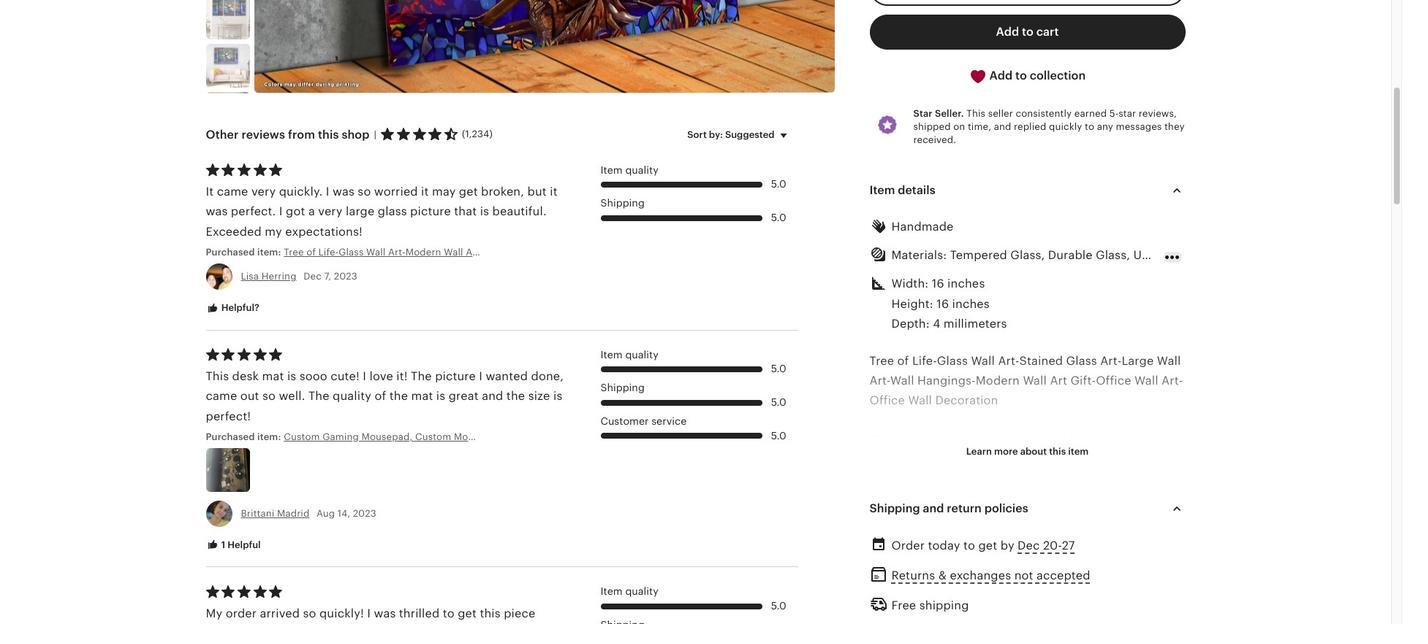 Task type: locate. For each thing, give the bounding box(es) containing it.
1 5.0 from the top
[[771, 179, 786, 190]]

0 vertical spatial came
[[217, 186, 248, 198]]

16 down width: 16 inches
[[937, 298, 949, 310]]

0 horizontal spatial on
[[914, 514, 929, 527]]

2 horizontal spatial glass
[[949, 435, 978, 447]]

desk
[[232, 371, 259, 383]]

1 vertical spatial on
[[914, 514, 929, 527]]

0 vertical spatial of
[[897, 355, 909, 368]]

inches
[[947, 278, 985, 291], [952, 298, 990, 310]]

and inside dropdown button
[[923, 503, 944, 515]]

tree of life-glass wall art-modern wall art gift-stained glass image 9 image
[[206, 44, 250, 88]]

inches up millimeters
[[952, 298, 990, 310]]

0 vertical spatial glass
[[378, 206, 407, 218]]

materials: tempered glass, durable glass, uv printing, glass wall art, glass wall decor
[[891, 249, 1385, 262]]

0 vertical spatial office
[[1096, 375, 1131, 388]]

0 vertical spatial inches
[[947, 278, 985, 291]]

16 up height: 16 inches
[[932, 278, 944, 291]]

27
[[1062, 540, 1075, 553]]

glass
[[1204, 249, 1235, 262], [1289, 249, 1320, 262], [937, 355, 968, 368], [1066, 355, 1097, 368]]

brittani madrid aug 14, 2023
[[241, 509, 376, 520]]

item details button
[[856, 173, 1198, 208]]

glass up vibrant
[[894, 574, 923, 586]]

the right it!
[[411, 371, 432, 383]]

reviews
[[242, 128, 285, 141]]

0 horizontal spatial glass
[[378, 206, 407, 218]]

1 horizontal spatial it
[[550, 186, 558, 198]]

dec
[[303, 271, 322, 282], [1018, 540, 1040, 553]]

customer
[[601, 416, 649, 427]]

0 vertical spatial get
[[459, 186, 478, 198]]

glass inside the glass printing enhances the realism of the piece with vibrant colors and intricate details, while providing a tactile and dimensional sensation. ea
[[894, 574, 923, 586]]

piece inside the this stunning glass wall art piece offers a captivating addition to your home or workspace decor. its panoramic design provides a wide perspective, creating an impressive visual experience. custom- printed on high-quality tempered glass, this artwork combines durability and elegance.
[[1026, 435, 1058, 447]]

picture up great
[[435, 371, 476, 383]]

5-
[[1109, 108, 1119, 119]]

item quality for it
[[601, 164, 658, 176]]

glass up gift-
[[1066, 355, 1097, 368]]

glass, left the durable
[[1010, 249, 1045, 262]]

2023 right 14,
[[353, 509, 376, 520]]

and inside this desk mat is sooo cute! i love it! the picture i wanted done, came out so well. the quality of the mat is great and the size is perfect!
[[482, 391, 503, 403]]

panoramic
[[870, 475, 930, 487]]

it left may
[[421, 186, 429, 198]]

this for stunning
[[870, 435, 893, 447]]

0 horizontal spatial get
[[459, 186, 478, 198]]

1 vertical spatial get
[[978, 540, 997, 553]]

1 vertical spatial inches
[[952, 298, 990, 310]]

and inside this seller consistently earned 5-star reviews, shipped on time, and replied quickly to any messages they received.
[[994, 121, 1011, 132]]

this left item
[[1049, 447, 1066, 458]]

0 vertical spatial very
[[251, 186, 276, 198]]

was
[[333, 186, 355, 198], [206, 206, 228, 218]]

very up expectations!
[[318, 206, 343, 218]]

wall down stained
[[1023, 375, 1047, 388]]

1 purchased from the top
[[206, 247, 255, 258]]

mat up well.
[[262, 371, 284, 383]]

1 glass, from the left
[[1010, 249, 1045, 262]]

is inside it came very quickly. i was so worried it may get broken, but it was perfect. i got a very large glass picture that is beautiful. exceeded my expectations!
[[480, 206, 489, 218]]

art- right stained
[[1100, 355, 1122, 368]]

1 horizontal spatial get
[[978, 540, 997, 553]]

4
[[933, 318, 940, 330]]

this inside this desk mat is sooo cute! i love it! the picture i wanted done, came out so well. the quality of the mat is great and the size is perfect!
[[206, 371, 229, 383]]

2 purchased item: from the top
[[206, 432, 284, 443]]

to down stunning on the bottom right
[[920, 455, 932, 467]]

0 vertical spatial shipping
[[601, 198, 645, 209]]

durable
[[1048, 249, 1093, 262]]

this up addition
[[870, 435, 893, 447]]

came inside it came very quickly. i was so worried it may get broken, but it was perfect. i got a very large glass picture that is beautiful. exceeded my expectations!
[[217, 186, 248, 198]]

on
[[953, 121, 965, 132], [914, 514, 929, 527]]

0 vertical spatial this
[[318, 128, 339, 141]]

2 horizontal spatial of
[[1099, 574, 1111, 586]]

add left cart
[[996, 25, 1019, 38]]

messages
[[1116, 121, 1162, 132]]

is right that
[[480, 206, 489, 218]]

1 horizontal spatial mat
[[411, 391, 433, 403]]

inches down tempered
[[947, 278, 985, 291]]

0 vertical spatial picture
[[410, 206, 451, 218]]

office down large
[[1096, 375, 1131, 388]]

a right got
[[308, 206, 315, 218]]

star seller.
[[913, 108, 964, 119]]

very up perfect.
[[251, 186, 276, 198]]

the up while
[[1114, 574, 1132, 586]]

2 horizontal spatial this
[[967, 108, 985, 119]]

purchased item:
[[206, 247, 284, 258], [206, 432, 284, 443]]

0 vertical spatial the
[[411, 371, 432, 383]]

get inside it came very quickly. i was so worried it may get broken, but it was perfect. i got a very large glass picture that is beautiful. exceeded my expectations!
[[459, 186, 478, 198]]

width: 16 inches
[[891, 278, 985, 291]]

0 horizontal spatial office
[[870, 395, 905, 407]]

2 horizontal spatial this
[[1098, 514, 1119, 527]]

add up seller
[[989, 69, 1013, 82]]

1 vertical spatial of
[[375, 391, 386, 403]]

decor.
[[1079, 455, 1115, 467]]

love
[[370, 371, 393, 383]]

modern
[[976, 375, 1020, 388]]

on down "an"
[[914, 514, 929, 527]]

2023 for lisa herring dec 7, 2023
[[334, 271, 357, 282]]

0 vertical spatial on
[[953, 121, 965, 132]]

1 horizontal spatial office
[[1096, 375, 1131, 388]]

1 horizontal spatial of
[[897, 355, 909, 368]]

the down sooo
[[308, 391, 329, 403]]

2 horizontal spatial the
[[870, 574, 890, 586]]

3 5.0 from the top
[[771, 364, 786, 375]]

and left return
[[923, 503, 944, 515]]

dec right by
[[1018, 540, 1040, 553]]

this up time,
[[967, 108, 985, 119]]

0 horizontal spatial this
[[318, 128, 339, 141]]

i right quickly.
[[326, 186, 329, 198]]

&
[[938, 570, 947, 583]]

came right it
[[217, 186, 248, 198]]

get left by
[[978, 540, 997, 553]]

a down free shipping
[[927, 614, 934, 625]]

on down seller.
[[953, 121, 965, 132]]

0 vertical spatial was
[[333, 186, 355, 198]]

i left love
[[363, 371, 366, 383]]

glass inside the this stunning glass wall art piece offers a captivating addition to your home or workspace decor. its panoramic design provides a wide perspective, creating an impressive visual experience. custom- printed on high-quality tempered glass, this artwork combines durability and elegance.
[[949, 435, 978, 447]]

1 vertical spatial was
[[206, 206, 228, 218]]

0 vertical spatial so
[[358, 186, 371, 198]]

wall down hangings-
[[908, 395, 932, 407]]

a
[[308, 206, 315, 218], [1097, 435, 1104, 447], [1028, 475, 1035, 487], [927, 614, 934, 625]]

wanted
[[486, 371, 528, 383]]

1 vertical spatial 2023
[[353, 509, 376, 520]]

glass right printing,
[[1204, 249, 1235, 262]]

learn more about this item button
[[955, 439, 1100, 466]]

item: down the out
[[257, 432, 281, 443]]

glass, left 'uv'
[[1096, 249, 1130, 262]]

2023 right 7,
[[334, 271, 357, 282]]

depth:
[[891, 318, 930, 330]]

1 vertical spatial add
[[989, 69, 1013, 82]]

dec 20-27 button
[[1018, 536, 1075, 557]]

so up "large"
[[358, 186, 371, 198]]

1 vertical spatial this
[[206, 371, 229, 383]]

1 vertical spatial office
[[870, 395, 905, 407]]

0 vertical spatial item:
[[257, 247, 281, 258]]

or
[[999, 455, 1011, 467]]

helpful? button
[[195, 295, 270, 322]]

0 horizontal spatial very
[[251, 186, 276, 198]]

5.0
[[771, 179, 786, 190], [771, 212, 786, 224], [771, 364, 786, 375], [771, 397, 786, 409], [771, 430, 786, 442], [771, 601, 786, 613]]

2 vertical spatial of
[[1099, 574, 1111, 586]]

0 vertical spatial piece
[[1026, 435, 1058, 447]]

size
[[528, 391, 550, 403]]

1 vertical spatial shipping
[[601, 382, 645, 394]]

of inside the glass printing enhances the realism of the piece with vibrant colors and intricate details, while providing a tactile and dimensional sensation. ea
[[1099, 574, 1111, 586]]

0 vertical spatial purchased
[[206, 247, 255, 258]]

1 vertical spatial piece
[[1136, 574, 1167, 586]]

glass up hangings-
[[937, 355, 968, 368]]

this right glass,
[[1098, 514, 1119, 527]]

millimeters
[[944, 318, 1007, 330]]

0 vertical spatial item quality
[[601, 164, 658, 176]]

1 vertical spatial picture
[[435, 371, 476, 383]]

well.
[[279, 391, 305, 403]]

2 item quality from the top
[[601, 349, 658, 361]]

more
[[994, 447, 1018, 458]]

custom-
[[1108, 494, 1157, 507]]

1 vertical spatial so
[[262, 391, 276, 403]]

1 purchased item: from the top
[[206, 247, 284, 258]]

seller.
[[935, 108, 964, 119]]

this
[[318, 128, 339, 141], [1049, 447, 1066, 458], [1098, 514, 1119, 527]]

1 horizontal spatial very
[[318, 206, 343, 218]]

piece
[[1026, 435, 1058, 447], [1136, 574, 1167, 586]]

1 vertical spatial very
[[318, 206, 343, 218]]

1 vertical spatial 16
[[937, 298, 949, 310]]

and right tactile
[[976, 614, 998, 625]]

0 horizontal spatial piece
[[1026, 435, 1058, 447]]

0 vertical spatial dec
[[303, 271, 322, 282]]

of right tree
[[897, 355, 909, 368]]

materials:
[[891, 249, 947, 262]]

reviews,
[[1139, 108, 1177, 119]]

glass down worried
[[378, 206, 407, 218]]

0 horizontal spatial it
[[421, 186, 429, 198]]

got
[[286, 206, 305, 218]]

1 item: from the top
[[257, 247, 281, 258]]

2 vertical spatial shipping
[[870, 503, 920, 515]]

6 5.0 from the top
[[771, 601, 786, 613]]

broken,
[[481, 186, 524, 198]]

0 horizontal spatial glass,
[[1010, 249, 1045, 262]]

the up with
[[870, 574, 890, 586]]

a inside the glass printing enhances the realism of the piece with vibrant colors and intricate details, while providing a tactile and dimensional sensation. ea
[[927, 614, 934, 625]]

2 it from the left
[[550, 186, 558, 198]]

it
[[421, 186, 429, 198], [550, 186, 558, 198]]

printing
[[926, 574, 971, 586]]

large
[[1122, 355, 1154, 368]]

glass
[[378, 206, 407, 218], [949, 435, 978, 447], [894, 574, 923, 586]]

to down earned
[[1085, 121, 1094, 132]]

0 vertical spatial 16
[[932, 278, 944, 291]]

and down seller
[[994, 121, 1011, 132]]

2 purchased from the top
[[206, 432, 255, 443]]

0 vertical spatial 2023
[[334, 271, 357, 282]]

1 horizontal spatial this
[[1049, 447, 1066, 458]]

1 vertical spatial dec
[[1018, 540, 1040, 553]]

this
[[967, 108, 985, 119], [206, 371, 229, 383], [870, 435, 893, 447]]

2 vertical spatial glass
[[894, 574, 923, 586]]

so right the out
[[262, 391, 276, 403]]

this for seller
[[967, 108, 985, 119]]

1 vertical spatial the
[[308, 391, 329, 403]]

is left great
[[436, 391, 445, 403]]

20-
[[1043, 540, 1062, 553]]

brittani
[[241, 509, 274, 520]]

picture down may
[[410, 206, 451, 218]]

quality
[[625, 164, 658, 176], [625, 349, 658, 361], [333, 391, 371, 403], [962, 514, 1000, 527], [625, 587, 658, 598]]

0 horizontal spatial the
[[308, 391, 329, 403]]

1 horizontal spatial glass
[[894, 574, 923, 586]]

this right from
[[318, 128, 339, 141]]

1 horizontal spatial on
[[953, 121, 965, 132]]

came up perfect!
[[206, 391, 237, 403]]

office down tree
[[870, 395, 905, 407]]

this inside the this stunning glass wall art piece offers a captivating addition to your home or workspace decor. its panoramic design provides a wide perspective, creating an impressive visual experience. custom- printed on high-quality tempered glass, this artwork combines durability and elegance.
[[870, 435, 893, 447]]

purchased item: for out
[[206, 432, 284, 443]]

quality inside this desk mat is sooo cute! i love it! the picture i wanted done, came out so well. the quality of the mat is great and the size is perfect!
[[333, 391, 371, 403]]

1 vertical spatial glass
[[949, 435, 978, 447]]

purchased item: down "exceeded"
[[206, 247, 284, 258]]

any
[[1097, 121, 1113, 132]]

art- down tree
[[870, 375, 890, 388]]

return
[[947, 503, 982, 515]]

this for item
[[1049, 447, 1066, 458]]

done,
[[531, 371, 564, 383]]

so inside this desk mat is sooo cute! i love it! the picture i wanted done, came out so well. the quality of the mat is great and the size is perfect!
[[262, 391, 276, 403]]

and down wanted
[[482, 391, 503, 403]]

2 vertical spatial this
[[870, 435, 893, 447]]

get up that
[[459, 186, 478, 198]]

1 vertical spatial item:
[[257, 432, 281, 443]]

tempered
[[950, 249, 1007, 262]]

16 for width:
[[932, 278, 944, 291]]

1 vertical spatial purchased
[[206, 432, 255, 443]]

came inside this desk mat is sooo cute! i love it! the picture i wanted done, came out so well. the quality of the mat is great and the size is perfect!
[[206, 391, 237, 403]]

of up while
[[1099, 574, 1111, 586]]

was down it
[[206, 206, 228, 218]]

dec left 7,
[[303, 271, 322, 282]]

item
[[601, 164, 623, 176], [870, 184, 895, 197], [601, 349, 623, 361], [601, 587, 623, 598]]

it right but
[[550, 186, 558, 198]]

0 horizontal spatial this
[[206, 371, 229, 383]]

1 horizontal spatial this
[[870, 435, 893, 447]]

this inside this seller consistently earned 5-star reviews, shipped on time, and replied quickly to any messages they received.
[[967, 108, 985, 119]]

purchased down "exceeded"
[[206, 247, 255, 258]]

combines
[[870, 534, 926, 547]]

2 glass, from the left
[[1096, 249, 1130, 262]]

visual
[[1002, 494, 1034, 507]]

item: down my
[[257, 247, 281, 258]]

0 vertical spatial this
[[967, 108, 985, 119]]

so
[[358, 186, 371, 198], [262, 391, 276, 403]]

1 horizontal spatial so
[[358, 186, 371, 198]]

1 item quality from the top
[[601, 164, 658, 176]]

a left wide
[[1028, 475, 1035, 487]]

this for desk
[[206, 371, 229, 383]]

this left desk
[[206, 371, 229, 383]]

purchased
[[206, 247, 255, 258], [206, 432, 255, 443]]

1 vertical spatial this
[[1049, 447, 1066, 458]]

1 vertical spatial item quality
[[601, 349, 658, 361]]

purchased down perfect!
[[206, 432, 255, 443]]

0 vertical spatial mat
[[262, 371, 284, 383]]

piece up workspace
[[1026, 435, 1058, 447]]

and down returns & exchanges not accepted button
[[979, 594, 1000, 606]]

1 vertical spatial purchased item:
[[206, 432, 284, 443]]

2 vertical spatial item quality
[[601, 587, 658, 598]]

2 vertical spatial this
[[1098, 514, 1119, 527]]

1 horizontal spatial dec
[[1018, 540, 1040, 553]]

came
[[217, 186, 248, 198], [206, 391, 237, 403]]

0 vertical spatial add
[[996, 25, 1019, 38]]

this inside the this stunning glass wall art piece offers a captivating addition to your home or workspace decor. its panoramic design provides a wide perspective, creating an impressive visual experience. custom- printed on high-quality tempered glass, this artwork combines durability and elegance.
[[1098, 514, 1119, 527]]

i left wanted
[[479, 371, 483, 383]]

mat left great
[[411, 391, 433, 403]]

your
[[935, 455, 960, 467]]

shipping for done,
[[601, 382, 645, 394]]

piece inside the glass printing enhances the realism of the piece with vibrant colors and intricate details, while providing a tactile and dimensional sensation. ea
[[1136, 574, 1167, 586]]

quickly
[[1049, 121, 1082, 132]]

add for add to cart
[[996, 25, 1019, 38]]

2 vertical spatial the
[[870, 574, 890, 586]]

and down policies on the right bottom of the page
[[986, 534, 1008, 547]]

of
[[897, 355, 909, 368], [375, 391, 386, 403], [1099, 574, 1111, 586]]

1 horizontal spatial piece
[[1136, 574, 1167, 586]]

this inside dropdown button
[[1049, 447, 1066, 458]]

to inside this seller consistently earned 5-star reviews, shipped on time, and replied quickly to any messages they received.
[[1085, 121, 1094, 132]]

1 horizontal spatial glass,
[[1096, 249, 1130, 262]]

piece down artwork
[[1136, 574, 1167, 586]]

purchased item: down perfect!
[[206, 432, 284, 443]]

from
[[288, 128, 315, 141]]

to left cart
[[1022, 25, 1033, 38]]

picture inside this desk mat is sooo cute! i love it! the picture i wanted done, came out so well. the quality of the mat is great and the size is perfect!
[[435, 371, 476, 383]]

|
[[374, 129, 377, 140]]

0 horizontal spatial so
[[262, 391, 276, 403]]

0 horizontal spatial of
[[375, 391, 386, 403]]

consistently
[[1016, 108, 1072, 119]]

free
[[891, 600, 916, 612]]

2 item: from the top
[[257, 432, 281, 443]]

quality inside the this stunning glass wall art piece offers a captivating addition to your home or workspace decor. its panoramic design provides a wide perspective, creating an impressive visual experience. custom- printed on high-quality tempered glass, this artwork combines durability and elegance.
[[962, 514, 1000, 527]]

1 vertical spatial came
[[206, 391, 237, 403]]

art
[[1007, 435, 1023, 447]]

and
[[994, 121, 1011, 132], [482, 391, 503, 403], [923, 503, 944, 515], [986, 534, 1008, 547], [979, 594, 1000, 606], [976, 614, 998, 625]]

glass up 'home' in the bottom right of the page
[[949, 435, 978, 447]]

0 vertical spatial purchased item:
[[206, 247, 284, 258]]

impressive
[[937, 494, 999, 507]]

of down love
[[375, 391, 386, 403]]

was up "large"
[[333, 186, 355, 198]]



Task type: vqa. For each thing, say whether or not it's contained in the screenshot.
2nd the "Item quality" from the bottom of the page
yes



Task type: describe. For each thing, give the bounding box(es) containing it.
the inside the glass printing enhances the realism of the piece with vibrant colors and intricate details, while providing a tactile and dimensional sensation. ea
[[870, 574, 890, 586]]

cute!
[[331, 371, 360, 383]]

other reviews from this shop |
[[206, 128, 377, 141]]

workspace
[[1014, 455, 1076, 467]]

to left collection
[[1015, 69, 1027, 82]]

2 5.0 from the top
[[771, 212, 786, 224]]

1
[[221, 540, 225, 551]]

wall up the modern in the right bottom of the page
[[971, 355, 995, 368]]

shipped
[[913, 121, 951, 132]]

shipping inside dropdown button
[[870, 503, 920, 515]]

sort by: suggested button
[[676, 120, 803, 150]]

art- up 'captivating'
[[1162, 375, 1183, 388]]

sooo
[[300, 371, 327, 383]]

i left got
[[279, 206, 283, 218]]

provides
[[975, 475, 1025, 487]]

item: for i
[[257, 247, 281, 258]]

handmade
[[891, 221, 954, 233]]

brittani madrid link
[[241, 509, 309, 520]]

a up decor.
[[1097, 435, 1104, 447]]

2023 for brittani madrid aug 14, 2023
[[353, 509, 376, 520]]

wall left art,
[[1238, 249, 1262, 262]]

of inside the tree of life-glass wall art-stained glass art-large wall art-wall hangings-modern wall art gift-office wall art- office wall decoration
[[897, 355, 909, 368]]

hangings-
[[917, 375, 976, 388]]

5 5.0 from the top
[[771, 430, 786, 442]]

1 helpful
[[219, 540, 261, 551]]

expectations!
[[285, 226, 363, 238]]

realism
[[1054, 574, 1096, 586]]

a inside it came very quickly. i was so worried it may get broken, but it was perfect. i got a very large glass picture that is beautiful. exceeded my expectations!
[[308, 206, 315, 218]]

providing
[[870, 614, 924, 625]]

and inside the this stunning glass wall art piece offers a captivating addition to your home or workspace decor. its panoramic design provides a wide perspective, creating an impressive visual experience. custom- printed on high-quality tempered glass, this artwork combines durability and elegance.
[[986, 534, 1008, 547]]

lisa herring dec 7, 2023
[[241, 271, 357, 282]]

glass,
[[1062, 514, 1095, 527]]

inches for width: 16 inches
[[947, 278, 985, 291]]

is up well.
[[287, 371, 296, 383]]

item: for so
[[257, 432, 281, 443]]

helpful?
[[219, 303, 259, 314]]

on inside this seller consistently earned 5-star reviews, shipped on time, and replied quickly to any messages they received.
[[953, 121, 965, 132]]

0 horizontal spatial mat
[[262, 371, 284, 383]]

cart
[[1036, 25, 1059, 38]]

policies
[[984, 503, 1028, 515]]

time,
[[968, 121, 991, 132]]

enhances
[[975, 574, 1030, 586]]

uv
[[1133, 249, 1150, 262]]

life-
[[912, 355, 937, 368]]

glass right art,
[[1289, 249, 1320, 262]]

received.
[[913, 134, 956, 145]]

3 item quality from the top
[[601, 587, 658, 598]]

purchased item: for perfect.
[[206, 247, 284, 258]]

0 horizontal spatial was
[[206, 206, 228, 218]]

shipping for it
[[601, 198, 645, 209]]

wall down large
[[1135, 375, 1158, 388]]

creating
[[870, 494, 917, 507]]

it
[[206, 186, 214, 198]]

shipping and return policies
[[870, 503, 1028, 515]]

replied
[[1014, 121, 1046, 132]]

with
[[870, 594, 894, 606]]

1 vertical spatial mat
[[411, 391, 433, 403]]

returns & exchanges not accepted button
[[891, 566, 1090, 587]]

elegance.
[[1011, 534, 1067, 547]]

lisa herring link
[[241, 271, 296, 282]]

star
[[913, 108, 933, 119]]

wide
[[1038, 475, 1065, 487]]

item inside dropdown button
[[870, 184, 895, 197]]

not
[[1014, 570, 1033, 583]]

home
[[964, 455, 996, 467]]

sensation.
[[1073, 614, 1132, 625]]

lisa
[[241, 271, 259, 282]]

large
[[346, 206, 375, 218]]

tactile
[[937, 614, 973, 625]]

customer service
[[601, 416, 687, 427]]

by
[[1000, 540, 1014, 553]]

0 horizontal spatial dec
[[303, 271, 322, 282]]

the down it!
[[389, 391, 408, 403]]

wall right large
[[1157, 355, 1181, 368]]

the down wanted
[[506, 391, 525, 403]]

herring
[[261, 271, 296, 282]]

add to cart button
[[870, 14, 1185, 50]]

about
[[1020, 447, 1047, 458]]

picture inside it came very quickly. i was so worried it may get broken, but it was perfect. i got a very large glass picture that is beautiful. exceeded my expectations!
[[410, 206, 451, 218]]

experience.
[[1038, 494, 1105, 507]]

purchased for this desk mat is sooo cute! i love it! the picture i wanted done, came out so well. the quality of the mat is great and the size is perfect!
[[206, 432, 255, 443]]

wall
[[982, 435, 1004, 447]]

learn
[[966, 447, 992, 458]]

glass inside it came very quickly. i was so worried it may get broken, but it was perfect. i got a very large glass picture that is beautiful. exceeded my expectations!
[[378, 206, 407, 218]]

tree of life-glass wall art-stained glass art-large wall art-wall hangings-modern wall art gift-office wall art- office wall decoration
[[870, 355, 1183, 407]]

sort by: suggested
[[687, 129, 774, 140]]

worried
[[374, 186, 418, 198]]

aug
[[316, 509, 335, 520]]

add to collection button
[[870, 58, 1185, 94]]

so inside it came very quickly. i was so worried it may get broken, but it was perfect. i got a very large glass picture that is beautiful. exceeded my expectations!
[[358, 186, 371, 198]]

art
[[1050, 375, 1067, 388]]

1 horizontal spatial was
[[333, 186, 355, 198]]

4 5.0 from the top
[[771, 397, 786, 409]]

to right today
[[963, 540, 975, 553]]

accepted
[[1037, 570, 1090, 583]]

returns
[[891, 570, 935, 583]]

is right size
[[553, 391, 562, 403]]

today
[[928, 540, 960, 553]]

beautiful.
[[492, 206, 547, 218]]

inches for height: 16 inches
[[952, 298, 990, 310]]

quickly.
[[279, 186, 323, 198]]

shipping
[[919, 600, 969, 612]]

perfect!
[[206, 410, 251, 423]]

height:
[[891, 298, 933, 310]]

suggested
[[725, 129, 774, 140]]

tree of life-glass wall art-modern wall art gift-stained glass image 8 image
[[206, 0, 250, 40]]

add to collection
[[987, 69, 1086, 82]]

to inside the this stunning glass wall art piece offers a captivating addition to your home or workspace decor. its panoramic design provides a wide perspective, creating an impressive visual experience. custom- printed on high-quality tempered glass, this artwork combines durability and elegance.
[[920, 455, 932, 467]]

my
[[265, 226, 282, 238]]

addition
[[870, 455, 917, 467]]

purchased for it came very quickly. i was so worried it may get broken, but it was perfect. i got a very large glass picture that is beautiful. exceeded my expectations!
[[206, 247, 255, 258]]

order today to get by dec 20-27
[[891, 540, 1075, 553]]

of inside this desk mat is sooo cute! i love it! the picture i wanted done, came out so well. the quality of the mat is great and the size is perfect!
[[375, 391, 386, 403]]

decoration
[[935, 395, 998, 407]]

(1,234)
[[462, 129, 493, 139]]

add for add to collection
[[989, 69, 1013, 82]]

art,
[[1265, 249, 1286, 262]]

on inside the this stunning glass wall art piece offers a captivating addition to your home or workspace decor. its panoramic design provides a wide perspective, creating an impressive visual experience. custom- printed on high-quality tempered glass, this artwork combines durability and elegance.
[[914, 514, 929, 527]]

tree
[[870, 355, 894, 368]]

art- up the modern in the right bottom of the page
[[998, 355, 1019, 368]]

vibrant
[[897, 594, 937, 606]]

1 horizontal spatial the
[[411, 371, 432, 383]]

while
[[1099, 594, 1129, 606]]

1 it from the left
[[421, 186, 429, 198]]

wall down tree
[[890, 375, 914, 388]]

an
[[920, 494, 934, 507]]

shop
[[342, 128, 370, 141]]

view details of this review photo by brittani madrid image
[[206, 449, 250, 493]]

the up intricate
[[1033, 574, 1051, 586]]

intricate
[[1004, 594, 1051, 606]]

item quality for done,
[[601, 349, 658, 361]]

exceeded
[[206, 226, 262, 238]]

16 for height:
[[937, 298, 949, 310]]

wall left decor
[[1323, 249, 1347, 262]]

artwork
[[1122, 514, 1166, 527]]

this for shop
[[318, 128, 339, 141]]

exchanges
[[950, 570, 1011, 583]]

may
[[432, 186, 456, 198]]

7,
[[324, 271, 331, 282]]



